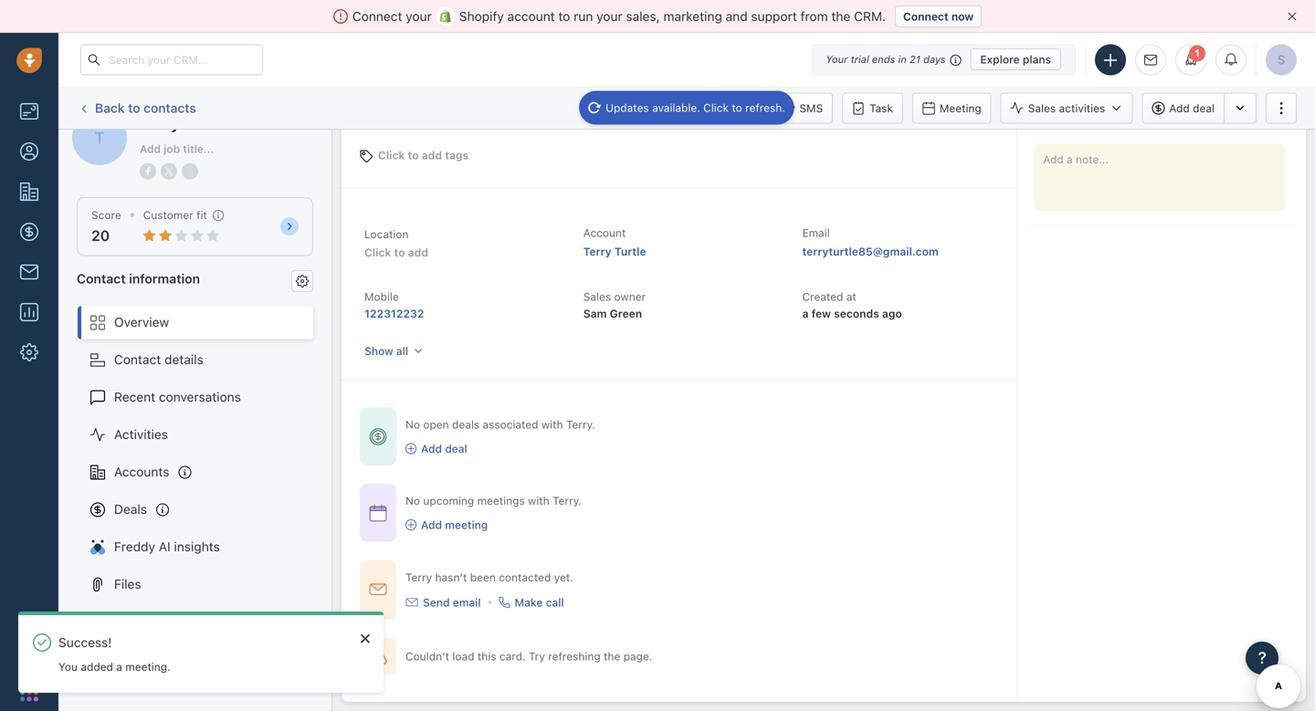 Task type: describe. For each thing, give the bounding box(es) containing it.
add meeting
[[421, 519, 488, 531]]

email button
[[602, 93, 667, 124]]

try
[[529, 650, 545, 663]]

task
[[870, 102, 893, 115]]

contact details
[[114, 352, 203, 367]]

close image
[[1288, 12, 1297, 21]]

your trial ends in 21 days
[[826, 53, 946, 65]]

recent conversations
[[114, 390, 241, 405]]

green
[[610, 307, 642, 320]]

updates
[[606, 101, 649, 114]]

now
[[952, 10, 974, 23]]

couldn't load this card. try refreshing the page.
[[406, 650, 652, 663]]

call
[[703, 102, 723, 115]]

meetings
[[477, 495, 525, 507]]

add down upcoming
[[421, 519, 442, 531]]

send email
[[423, 596, 481, 609]]

1 vertical spatial with
[[528, 495, 550, 507]]

email for email
[[629, 102, 657, 115]]

email
[[453, 596, 481, 609]]

no open deals associated with terry.
[[406, 418, 595, 431]]

yet.
[[554, 571, 573, 584]]

add job title...
[[140, 142, 214, 155]]

plans
[[1023, 53, 1051, 66]]

add inside button
[[1169, 102, 1190, 115]]

conversations
[[159, 390, 241, 405]]

terry turtle link
[[583, 245, 646, 258]]

recent
[[114, 390, 155, 405]]

details
[[164, 352, 203, 367]]

run
[[574, 9, 593, 24]]

terry turtle
[[140, 113, 229, 133]]

load
[[452, 650, 474, 663]]

terry hasn't been contacted yet.
[[406, 571, 573, 584]]

0 vertical spatial with
[[541, 418, 563, 431]]

terryturtle85@gmail.com
[[802, 245, 939, 258]]

freddy
[[114, 539, 155, 554]]

add left the job
[[140, 142, 161, 155]]

0 vertical spatial in
[[898, 53, 907, 65]]

1 horizontal spatial the
[[831, 9, 851, 24]]

connect your
[[352, 9, 432, 24]]

no for no open deals associated with terry.
[[406, 418, 420, 431]]

created
[[802, 290, 843, 303]]

information
[[129, 271, 200, 286]]

connect for connect your
[[352, 9, 402, 24]]

tags
[[445, 149, 469, 162]]

call link
[[676, 93, 732, 124]]

account
[[507, 9, 555, 24]]

terry for terry turtle
[[140, 113, 180, 133]]

account
[[583, 226, 626, 239]]

contacted
[[499, 571, 551, 584]]

make call
[[515, 596, 564, 609]]

Search your CRM... text field
[[80, 44, 263, 75]]

back to contacts link
[[77, 94, 197, 123]]

score
[[91, 209, 121, 221]]

click inside location click to add
[[364, 246, 391, 259]]

show
[[364, 345, 393, 358]]

marketplace
[[162, 614, 234, 629]]

add down open
[[421, 442, 442, 455]]

20
[[91, 227, 110, 244]]

overview
[[114, 315, 169, 330]]

1 vertical spatial terry.
[[553, 495, 582, 507]]

upcoming
[[423, 495, 474, 507]]

1 vertical spatial deal
[[445, 442, 467, 455]]

explore plans
[[980, 53, 1051, 66]]

customer fit
[[143, 209, 207, 221]]

make
[[515, 596, 543, 609]]

to left the tags
[[408, 149, 419, 162]]

this
[[478, 650, 496, 663]]

container_wx8msf4aqz5i3rn1 image left make
[[499, 597, 510, 608]]

your
[[826, 53, 848, 65]]

122312232 link
[[364, 307, 424, 320]]

container_wx8msf4aqz5i3rn1 image for add meeting
[[406, 520, 416, 531]]

no upcoming meetings with terry.
[[406, 495, 582, 507]]

files
[[114, 577, 141, 592]]

days
[[923, 53, 946, 65]]

0 vertical spatial turtle
[[184, 113, 229, 133]]

you added a meeting.
[[58, 661, 170, 673]]

add deal inside button
[[1169, 102, 1215, 115]]

owner
[[614, 290, 646, 303]]

email terryturtle85@gmail.com
[[802, 226, 939, 258]]

connect now button
[[895, 5, 982, 27]]

mobile 122312232
[[364, 290, 424, 320]]

mobile
[[364, 290, 399, 303]]

sam
[[583, 307, 607, 320]]

phone element
[[11, 633, 47, 669]]

meeting
[[445, 519, 488, 531]]

insights
[[174, 539, 220, 554]]

meeting button
[[912, 93, 992, 124]]

to right back
[[128, 100, 140, 115]]

container_wx8msf4aqz5i3rn1 image for add deal
[[406, 443, 416, 454]]

email for email terryturtle85@gmail.com
[[802, 226, 830, 239]]

all
[[396, 345, 408, 358]]



Task type: locate. For each thing, give the bounding box(es) containing it.
apps in marketplace
[[114, 614, 234, 629]]

open
[[423, 418, 449, 431]]

associated
[[483, 418, 538, 431]]

122312232
[[364, 307, 424, 320]]

container_wx8msf4aqz5i3rn1 image inside add meeting link
[[406, 520, 416, 531]]

sales owner sam green
[[583, 290, 646, 320]]

terry up the job
[[140, 113, 180, 133]]

1 horizontal spatial a
[[802, 307, 809, 320]]

meeting.
[[125, 661, 170, 673]]

a inside the created at a few seconds ago
[[802, 307, 809, 320]]

add deal down 1 link
[[1169, 102, 1215, 115]]

contact for contact details
[[114, 352, 161, 367]]

task button
[[842, 93, 903, 124]]

1 horizontal spatial your
[[597, 9, 623, 24]]

add down location
[[408, 246, 428, 259]]

to down location
[[394, 246, 405, 259]]

activities
[[1059, 102, 1105, 115]]

1 horizontal spatial turtle
[[614, 245, 646, 258]]

seconds
[[834, 307, 879, 320]]

turtle down account
[[614, 245, 646, 258]]

1 vertical spatial contact
[[114, 352, 161, 367]]

ai
[[159, 539, 171, 554]]

deal inside button
[[1193, 102, 1215, 115]]

0 vertical spatial contact
[[77, 271, 126, 286]]

1 vertical spatial in
[[148, 614, 158, 629]]

few
[[812, 307, 831, 320]]

sms
[[799, 102, 823, 115]]

1 horizontal spatial deal
[[1193, 102, 1215, 115]]

send email image
[[1144, 54, 1157, 66]]

1 vertical spatial add deal
[[421, 442, 467, 455]]

0 vertical spatial a
[[802, 307, 809, 320]]

0 vertical spatial add deal
[[1169, 102, 1215, 115]]

2 horizontal spatial terry
[[583, 245, 612, 258]]

score 20
[[91, 209, 121, 244]]

deal down 1 link
[[1193, 102, 1215, 115]]

a
[[802, 307, 809, 320], [116, 661, 122, 673]]

mng settings image
[[296, 275, 309, 287]]

to right 'call'
[[732, 101, 742, 114]]

add inside location click to add
[[408, 246, 428, 259]]

terry.
[[566, 418, 595, 431], [553, 495, 582, 507]]

0 horizontal spatial turtle
[[184, 113, 229, 133]]

freddy ai insights
[[114, 539, 220, 554]]

location click to add
[[364, 228, 428, 259]]

terry inside the account terry turtle
[[583, 245, 612, 258]]

the left page.
[[604, 650, 620, 663]]

freshworks switcher image
[[20, 683, 38, 702]]

your left shopify
[[406, 9, 432, 24]]

contact down 20
[[77, 271, 126, 286]]

sales activities
[[1028, 102, 1105, 115]]

0 horizontal spatial deal
[[445, 442, 467, 455]]

to left "run"
[[558, 9, 570, 24]]

shopify
[[459, 9, 504, 24]]

success!
[[58, 635, 112, 650]]

1 horizontal spatial email
[[802, 226, 830, 239]]

deal down the deals
[[445, 442, 467, 455]]

sales left the activities
[[1028, 102, 1056, 115]]

from
[[801, 9, 828, 24]]

sales up the "sam"
[[583, 290, 611, 303]]

sales activities button
[[1001, 93, 1142, 124], [1001, 93, 1133, 124]]

1 vertical spatial terry
[[583, 245, 612, 258]]

container_wx8msf4aqz5i3rn1 image
[[369, 504, 387, 522], [369, 581, 387, 599], [499, 597, 510, 608]]

container_wx8msf4aqz5i3rn1 image
[[369, 428, 387, 446], [406, 443, 416, 454], [406, 520, 416, 531], [406, 596, 418, 609], [369, 648, 387, 666]]

0 vertical spatial terry
[[140, 113, 180, 133]]

1 your from the left
[[406, 9, 432, 24]]

1 horizontal spatial sales
[[1028, 102, 1056, 115]]

couldn't
[[406, 650, 449, 663]]

0 horizontal spatial in
[[148, 614, 158, 629]]

0 vertical spatial add
[[422, 149, 442, 162]]

email inside button
[[629, 102, 657, 115]]

account terry turtle
[[583, 226, 646, 258]]

no for no upcoming meetings with terry.
[[406, 495, 420, 507]]

ends
[[872, 53, 895, 65]]

contact for contact information
[[77, 271, 126, 286]]

back to contacts
[[95, 100, 196, 115]]

1 vertical spatial turtle
[[614, 245, 646, 258]]

0 vertical spatial no
[[406, 418, 420, 431]]

1 horizontal spatial terry
[[406, 571, 432, 584]]

a for few
[[802, 307, 809, 320]]

turtle inside the account terry turtle
[[614, 245, 646, 258]]

add deal button
[[1142, 93, 1224, 124]]

you
[[58, 661, 78, 673]]

back
[[95, 100, 125, 115]]

1 vertical spatial sales
[[583, 290, 611, 303]]

2 vertical spatial click
[[364, 246, 391, 259]]

created at a few seconds ago
[[802, 290, 902, 320]]

add
[[422, 149, 442, 162], [408, 246, 428, 259]]

0 horizontal spatial connect
[[352, 9, 402, 24]]

terry. right associated
[[566, 418, 595, 431]]

no
[[406, 418, 420, 431], [406, 495, 420, 507]]

explore plans link
[[970, 48, 1061, 70]]

connect for connect now
[[903, 10, 949, 23]]

0 vertical spatial the
[[831, 9, 851, 24]]

updates available. click to refresh. link
[[579, 91, 794, 125]]

refreshing
[[548, 650, 601, 663]]

2 no from the top
[[406, 495, 420, 507]]

0 vertical spatial email
[[629, 102, 657, 115]]

terry
[[140, 113, 180, 133], [583, 245, 612, 258], [406, 571, 432, 584]]

apps
[[114, 614, 145, 629]]

container_wx8msf4aqz5i3rn1 image inside add deal link
[[406, 443, 416, 454]]

to
[[558, 9, 570, 24], [128, 100, 140, 115], [732, 101, 742, 114], [408, 149, 419, 162], [394, 246, 405, 259]]

21
[[910, 53, 921, 65]]

in right apps
[[148, 614, 158, 629]]

0 horizontal spatial the
[[604, 650, 620, 663]]

container_wx8msf4aqz5i3rn1 image for send email
[[406, 596, 418, 609]]

phone image
[[20, 642, 38, 660]]

container_wx8msf4aqz5i3rn1 image for no upcoming meetings with terry.
[[369, 504, 387, 522]]

0 horizontal spatial a
[[116, 661, 122, 673]]

contact up recent
[[114, 352, 161, 367]]

contacts
[[144, 100, 196, 115]]

title...
[[183, 142, 214, 155]]

2 your from the left
[[597, 9, 623, 24]]

explore
[[980, 53, 1020, 66]]

connect
[[352, 9, 402, 24], [903, 10, 949, 23]]

0 horizontal spatial sales
[[583, 290, 611, 303]]

container_wx8msf4aqz5i3rn1 image up close icon
[[369, 581, 387, 599]]

2 vertical spatial terry
[[406, 571, 432, 584]]

1 horizontal spatial in
[[898, 53, 907, 65]]

20 button
[[91, 227, 110, 244]]

at
[[846, 290, 856, 303]]

added
[[81, 661, 113, 673]]

0 vertical spatial deal
[[1193, 102, 1215, 115]]

0 vertical spatial click
[[703, 101, 729, 114]]

1 vertical spatial click
[[378, 149, 405, 162]]

card.
[[499, 650, 526, 663]]

0 horizontal spatial your
[[406, 9, 432, 24]]

activities
[[114, 427, 168, 442]]

0 horizontal spatial add deal
[[421, 442, 467, 455]]

container_wx8msf4aqz5i3rn1 image left upcoming
[[369, 504, 387, 522]]

crm.
[[854, 9, 886, 24]]

email inside email terryturtle85@gmail.com
[[802, 226, 830, 239]]

trial
[[851, 53, 869, 65]]

with right meetings
[[528, 495, 550, 507]]

terry down account
[[583, 245, 612, 258]]

1 horizontal spatial add deal
[[1169, 102, 1215, 115]]

fit
[[196, 209, 207, 221]]

1 link
[[1175, 44, 1206, 75]]

a left few
[[802, 307, 809, 320]]

sales for sales activities
[[1028, 102, 1056, 115]]

container_wx8msf4aqz5i3rn1 image for terry hasn't been contacted yet.
[[369, 581, 387, 599]]

1 vertical spatial email
[[802, 226, 830, 239]]

been
[[470, 571, 496, 584]]

meeting
[[940, 102, 982, 115]]

0 vertical spatial terry.
[[566, 418, 595, 431]]

terry up send
[[406, 571, 432, 584]]

deals
[[114, 502, 147, 517]]

add down 1 link
[[1169, 102, 1190, 115]]

send
[[423, 596, 450, 609]]

in left '21'
[[898, 53, 907, 65]]

with right associated
[[541, 418, 563, 431]]

add
[[1169, 102, 1190, 115], [140, 142, 161, 155], [421, 442, 442, 455], [421, 519, 442, 531]]

connect now
[[903, 10, 974, 23]]

add left the tags
[[422, 149, 442, 162]]

to inside location click to add
[[394, 246, 405, 259]]

1 vertical spatial no
[[406, 495, 420, 507]]

support
[[751, 9, 797, 24]]

customer
[[143, 209, 193, 221]]

no left upcoming
[[406, 495, 420, 507]]

sales inside 'sales owner sam green'
[[583, 290, 611, 303]]

add deal link
[[406, 441, 595, 457]]

call
[[546, 596, 564, 609]]

1 vertical spatial a
[[116, 661, 122, 673]]

available.
[[652, 101, 700, 114]]

turtle up title...
[[184, 113, 229, 133]]

0 horizontal spatial email
[[629, 102, 657, 115]]

add deal
[[1169, 102, 1215, 115], [421, 442, 467, 455]]

a for meeting.
[[116, 661, 122, 673]]

close image
[[361, 634, 370, 644]]

1 vertical spatial the
[[604, 650, 620, 663]]

deals
[[452, 418, 480, 431]]

1
[[1195, 47, 1200, 59]]

sales for sales owner sam green
[[583, 290, 611, 303]]

sales,
[[626, 9, 660, 24]]

terry. right meetings
[[553, 495, 582, 507]]

1 horizontal spatial connect
[[903, 10, 949, 23]]

no left open
[[406, 418, 420, 431]]

0 horizontal spatial terry
[[140, 113, 180, 133]]

terryturtle85@gmail.com link
[[802, 243, 939, 261]]

shopify account to run your sales, marketing and support from the crm.
[[459, 9, 886, 24]]

connect inside button
[[903, 10, 949, 23]]

0 vertical spatial sales
[[1028, 102, 1056, 115]]

1 vertical spatial add
[[408, 246, 428, 259]]

your right "run"
[[597, 9, 623, 24]]

a right added at the bottom left of page
[[116, 661, 122, 673]]

the right from
[[831, 9, 851, 24]]

1 no from the top
[[406, 418, 420, 431]]

add deal down open
[[421, 442, 467, 455]]

terry for terry hasn't been contacted yet.
[[406, 571, 432, 584]]

the
[[831, 9, 851, 24], [604, 650, 620, 663]]



Task type: vqa. For each thing, say whether or not it's contained in the screenshot.
THE SPECTOR CALISTA (SAMPLE) on the left of the page
no



